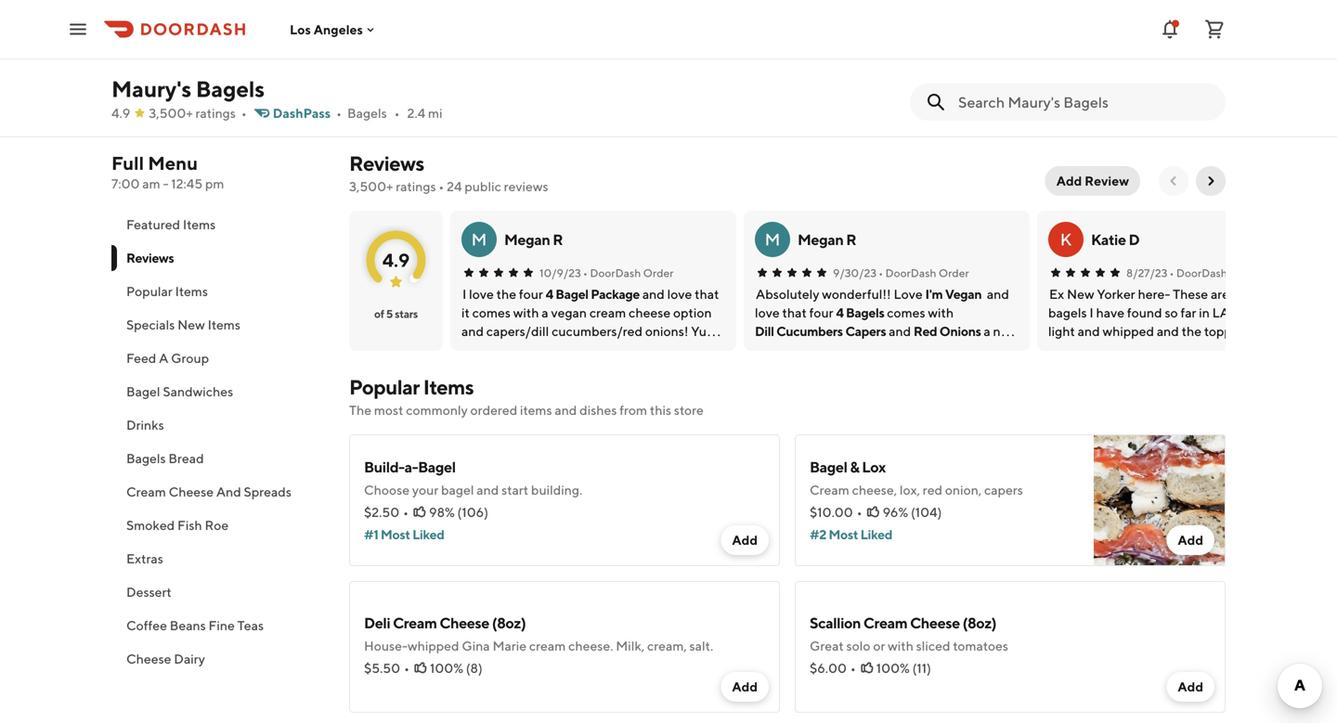 Task type: vqa. For each thing, say whether or not it's contained in the screenshot.
Summary
no



Task type: locate. For each thing, give the bounding box(es) containing it.
& right 6
[[551, 58, 561, 76]]

(8oz) inside deli cream cheese (8oz) house-whipped gina marie cream cheese. milk, cream, salt.
[[492, 614, 526, 632]]

order for 9/30/23
[[939, 267, 969, 280]]

1 vertical spatial 3,500+
[[349, 179, 393, 194]]

bagel & lox
[[353, 58, 429, 76]]

items
[[183, 217, 216, 232], [175, 284, 208, 299], [208, 317, 241, 333], [423, 375, 474, 399]]

0 horizontal spatial m
[[472, 229, 487, 249]]

most for build-
[[381, 527, 410, 542]]

bagels up 3,500+ ratings •
[[196, 76, 265, 102]]

• up #2 most liked
[[857, 505, 863, 520]]

1 liked from the left
[[413, 527, 444, 542]]

liked
[[413, 527, 444, 542], [861, 527, 893, 542]]

• doordash order up 4 bagel package
[[583, 267, 674, 280]]

Item Search search field
[[959, 92, 1211, 112]]

order
[[643, 267, 674, 280], [939, 267, 969, 280], [1230, 267, 1261, 280]]

the
[[940, 58, 965, 76], [349, 403, 372, 418]]

(8oz) inside scallion cream cheese (8oz) great solo or with sliced tomatoes
[[963, 614, 997, 632]]

dashpass •
[[273, 105, 342, 121]]

1 vertical spatial reviews
[[126, 250, 174, 266]]

0 items, open order cart image
[[1204, 18, 1226, 40]]

red onions
[[914, 324, 981, 339]]

most down the $10.00 •
[[829, 527, 858, 542]]

3 order from the left
[[1230, 267, 1261, 280]]

$6.00
[[810, 661, 847, 676]]

• left 24
[[439, 179, 444, 194]]

• left the dashpass at the top left of page
[[241, 105, 247, 121]]

0 vertical spatial 4.9
[[111, 105, 130, 121]]

bagel up box
[[689, 58, 727, 76]]

cheese inside button
[[169, 484, 214, 500]]

4.9
[[111, 105, 130, 121], [382, 249, 410, 271]]

(8oz) up marie at the bottom of page
[[492, 614, 526, 632]]

i'm vegan 4 bagels dill cucumbers capers
[[755, 287, 982, 339]]

2 vertical spatial and
[[477, 483, 499, 498]]

onions
[[940, 324, 981, 339]]

cream,
[[647, 639, 687, 654]]

lox up cheese, on the right bottom of the page
[[862, 458, 886, 476]]

(8)
[[466, 661, 483, 676]]

& inside button
[[393, 58, 403, 76]]

1 horizontal spatial 100%
[[877, 661, 910, 676]]

cream inside button
[[126, 484, 166, 500]]

megan r for 10/9/23
[[504, 231, 563, 248]]

bagel inside kippered salmon bagel
[[793, 78, 831, 96]]

bagels down drinks
[[126, 451, 166, 466]]

items inside popular items the most commonly ordered items and dishes from this store
[[423, 375, 474, 399]]

cream up whipped
[[393, 614, 437, 632]]

2 • doordash order from the left
[[879, 267, 969, 280]]

ratings inside reviews 3,500+ ratings • 24 public reviews
[[396, 179, 436, 194]]

0 vertical spatial 4
[[546, 287, 553, 302]]

2 liked from the left
[[861, 527, 893, 542]]

1 horizontal spatial popular
[[349, 375, 420, 399]]

feed a group button
[[111, 342, 327, 375]]

most down $2.50 •
[[381, 527, 410, 542]]

0 horizontal spatial the
[[349, 403, 372, 418]]

tomatoes
[[953, 639, 1009, 654]]

dairy
[[174, 652, 205, 667]]

r up 9/30/23
[[846, 231, 857, 248]]

popular for popular items the most commonly ordered items and dishes from this store
[[349, 375, 420, 399]]

add
[[1178, 15, 1204, 31], [1057, 173, 1082, 189], [732, 533, 758, 548], [1178, 533, 1204, 548], [732, 679, 758, 695], [1178, 679, 1204, 695]]

• right $5.50
[[404, 661, 410, 676]]

1 order from the left
[[643, 267, 674, 280]]

teas
[[237, 618, 264, 633]]

lox up 2.4
[[405, 58, 429, 76]]

4 bagel package
[[546, 287, 640, 302]]

package inside 6 bagel & lox package
[[500, 78, 556, 96]]

(8oz) up tomatoes
[[963, 614, 997, 632]]

1 horizontal spatial megan
[[798, 231, 844, 248]]

lox right 6
[[563, 58, 587, 76]]

popular up specials
[[126, 284, 173, 299]]

1 horizontal spatial order
[[939, 267, 969, 280]]

2 horizontal spatial lox
[[862, 458, 886, 476]]

0 vertical spatial 3,500+
[[149, 105, 193, 121]]

• left 2.4
[[394, 105, 400, 121]]

(8oz) for scallion cream cheese (8oz)
[[963, 614, 997, 632]]

& inside bagel & lox cream cheese, lox, red onion, capers
[[850, 458, 860, 476]]

2 megan from the left
[[798, 231, 844, 248]]

& up bagels • 2.4 mi
[[393, 58, 403, 76]]

3,500+ ratings •
[[149, 105, 247, 121]]

2 r from the left
[[846, 231, 857, 248]]

• doordash order up i'm
[[879, 267, 969, 280]]

1 vertical spatial the
[[349, 403, 372, 418]]

popular inside popular items the most commonly ordered items and dishes from this store
[[349, 375, 420, 399]]

0 horizontal spatial megan r
[[504, 231, 563, 248]]

ratings
[[196, 105, 236, 121], [396, 179, 436, 194]]

doordash up i'm
[[886, 267, 937, 280]]

bagel up $10.00
[[810, 458, 848, 476]]

a-
[[405, 458, 418, 476]]

100% down whipped
[[430, 661, 464, 676]]

0 horizontal spatial most
[[381, 527, 410, 542]]

1 horizontal spatial and
[[555, 403, 577, 418]]

lox for bagel & lox
[[405, 58, 429, 76]]

1 horizontal spatial r
[[846, 231, 857, 248]]

liked down "98%" on the left bottom of page
[[413, 527, 444, 542]]

red onions button
[[914, 322, 981, 341]]

add button for build-a-bagel
[[721, 526, 769, 555]]

2 horizontal spatial &
[[850, 458, 860, 476]]

reviews down featured
[[126, 250, 174, 266]]

lox
[[405, 58, 429, 76], [563, 58, 587, 76], [862, 458, 886, 476]]

0 horizontal spatial reviews
[[126, 250, 174, 266]]

0 horizontal spatial 100%
[[430, 661, 464, 676]]

0 horizontal spatial liked
[[413, 527, 444, 542]]

2 m from the left
[[765, 229, 781, 249]]

megan up 9/30/23
[[798, 231, 844, 248]]

1 (8oz) from the left
[[492, 614, 526, 632]]

bagel inside bagel & lox cream cheese, lox, red onion, capers
[[810, 458, 848, 476]]

add button for deli cream cheese (8oz)
[[721, 673, 769, 702]]

• down the 'solo' at the bottom of the page
[[851, 661, 856, 676]]

bagel inside build-a-bagel choose your bagel and start building.
[[418, 458, 456, 476]]

notification bell image
[[1159, 18, 1182, 40]]

1 horizontal spatial • doordash order
[[879, 267, 969, 280]]

reviews 3,500+ ratings • 24 public reviews
[[349, 151, 549, 194]]

• doordash order for 9/30/23
[[879, 267, 969, 280]]

ratings down maury's bagels in the left of the page
[[196, 105, 236, 121]]

reviews inside reviews 3,500+ ratings • 24 public reviews
[[349, 151, 424, 176]]

of 5 stars
[[374, 307, 418, 320]]

coffee
[[126, 618, 167, 633]]

cheese up sliced
[[910, 614, 960, 632]]

4 down 10/9/23
[[546, 287, 553, 302]]

2 horizontal spatial doordash
[[1177, 267, 1228, 280]]

1 vertical spatial ratings
[[396, 179, 436, 194]]

0 horizontal spatial • doordash order
[[583, 267, 674, 280]]

cheese up fish
[[169, 484, 214, 500]]

popular for popular items
[[126, 284, 173, 299]]

2 most from the left
[[829, 527, 858, 542]]

1 horizontal spatial most
[[829, 527, 858, 542]]

2 megan r from the left
[[798, 231, 857, 248]]

0 horizontal spatial ratings
[[196, 105, 236, 121]]

megan r up 9/30/23
[[798, 231, 857, 248]]

4.9 up of 5 stars
[[382, 249, 410, 271]]

0 horizontal spatial r
[[553, 231, 563, 248]]

0 horizontal spatial order
[[643, 267, 674, 280]]

with
[[888, 639, 914, 654]]

feed
[[126, 351, 156, 366]]

dill cucumbers button
[[755, 322, 843, 341]]

1 horizontal spatial (8oz)
[[963, 614, 997, 632]]

0 horizontal spatial megan
[[504, 231, 550, 248]]

6 bagel & lox package
[[500, 58, 587, 96]]

megan up 10/9/23
[[504, 231, 550, 248]]

100% (8)
[[430, 661, 483, 676]]

1 horizontal spatial package
[[591, 287, 640, 302]]

1 doordash from the left
[[590, 267, 641, 280]]

• doordash order for 10/9/23
[[583, 267, 674, 280]]

lox inside button
[[405, 58, 429, 76]]

bagel right 6
[[511, 58, 549, 76]]

2 order from the left
[[939, 267, 969, 280]]

cream up "or"
[[864, 614, 908, 632]]

0 vertical spatial and
[[729, 58, 754, 76]]

0 vertical spatial package
[[500, 78, 556, 96]]

cheese inside scallion cream cheese (8oz) great solo or with sliced tomatoes
[[910, 614, 960, 632]]

lox for bagel & lox cream cheese, lox, red onion, capers
[[862, 458, 886, 476]]

1 m from the left
[[472, 229, 487, 249]]

bagels bread
[[126, 451, 204, 466]]

0 horizontal spatial package
[[500, 78, 556, 96]]

1 horizontal spatial m
[[765, 229, 781, 249]]

bagel up your
[[418, 458, 456, 476]]

cream inside bagel & lox cream cheese, lox, red onion, capers
[[810, 483, 850, 498]]

0 horizontal spatial 4.9
[[111, 105, 130, 121]]

6 bagel & lox package button
[[496, 0, 643, 131]]

items for popular items the most commonly ordered items and dishes from this store
[[423, 375, 474, 399]]

0 vertical spatial reviews
[[349, 151, 424, 176]]

bagel down kippered
[[793, 78, 831, 96]]

0 horizontal spatial 4
[[546, 287, 553, 302]]

popular inside button
[[126, 284, 173, 299]]

m for 9/30/23
[[765, 229, 781, 249]]

9/30/23
[[833, 267, 877, 280]]

bagel up drinks
[[126, 384, 160, 399]]

reviews
[[349, 151, 424, 176], [126, 250, 174, 266]]

doordash up 4 bagel package
[[590, 267, 641, 280]]

ratings down reviews link
[[396, 179, 436, 194]]

the left most
[[349, 403, 372, 418]]

m for 10/9/23
[[472, 229, 487, 249]]

1 horizontal spatial the
[[940, 58, 965, 76]]

0 horizontal spatial and
[[477, 483, 499, 498]]

0 vertical spatial popular
[[126, 284, 173, 299]]

(8oz) for deli cream cheese (8oz)
[[492, 614, 526, 632]]

100% down with at the right of the page
[[877, 661, 910, 676]]

2.4
[[407, 105, 426, 121]]

items up the new on the top left
[[175, 284, 208, 299]]

salmon
[[857, 58, 906, 76]]

3,500+ down maury's bagels in the left of the page
[[149, 105, 193, 121]]

cream cheese and spreads button
[[111, 476, 327, 509]]

1 vertical spatial and
[[555, 403, 577, 418]]

4 up "cucumbers"
[[836, 305, 844, 320]]

1 vertical spatial 4
[[836, 305, 844, 320]]

reviews for reviews 3,500+ ratings • 24 public reviews
[[349, 151, 424, 176]]

$5.50
[[364, 661, 400, 676]]

0 horizontal spatial doordash
[[590, 267, 641, 280]]

0 horizontal spatial lox
[[405, 58, 429, 76]]

& inside 6 bagel & lox package
[[551, 58, 561, 76]]

next image
[[1204, 174, 1219, 189]]

marie
[[493, 639, 527, 654]]

doordash for 10/9/23
[[590, 267, 641, 280]]

100%
[[430, 661, 464, 676], [877, 661, 910, 676]]

box
[[707, 78, 732, 96]]

r for 9/30/23
[[846, 231, 857, 248]]

1 horizontal spatial 4.9
[[382, 249, 410, 271]]

• doordash order right "8/27/23"
[[1170, 267, 1261, 280]]

0 vertical spatial the
[[940, 58, 965, 76]]

m up dill
[[765, 229, 781, 249]]

(104)
[[911, 505, 942, 520]]

2 horizontal spatial order
[[1230, 267, 1261, 280]]

&
[[393, 58, 403, 76], [551, 58, 561, 76], [850, 458, 860, 476]]

1 horizontal spatial liked
[[861, 527, 893, 542]]

and up "(106)"
[[477, 483, 499, 498]]

1 megan from the left
[[504, 231, 550, 248]]

smoked fish roe
[[126, 518, 229, 533]]

add button for scallion cream cheese (8oz)
[[1167, 673, 1215, 702]]

spreads
[[244, 484, 292, 500]]

2 horizontal spatial • doordash order
[[1170, 267, 1261, 280]]

maury's bagels
[[111, 76, 265, 102]]

salt.
[[690, 639, 714, 654]]

lox inside bagel & lox cream cheese, lox, red onion, capers
[[862, 458, 886, 476]]

• right 9/30/23
[[879, 267, 883, 280]]

m down the public
[[472, 229, 487, 249]]

0 horizontal spatial 3,500+
[[149, 105, 193, 121]]

items up the commonly
[[423, 375, 474, 399]]

house-
[[364, 639, 408, 654]]

#1
[[364, 527, 378, 542]]

0 horizontal spatial popular
[[126, 284, 173, 299]]

drinks button
[[111, 409, 327, 442]]

package inside 4 bagel package button
[[591, 287, 640, 302]]

featured items button
[[111, 208, 327, 242]]

1 megan r from the left
[[504, 231, 563, 248]]

1 vertical spatial package
[[591, 287, 640, 302]]

1 • doordash order from the left
[[583, 267, 674, 280]]

2 doordash from the left
[[886, 267, 937, 280]]

liked down the 96%
[[861, 527, 893, 542]]

1 horizontal spatial reviews
[[349, 151, 424, 176]]

•
[[241, 105, 247, 121], [336, 105, 342, 121], [394, 105, 400, 121], [439, 179, 444, 194], [583, 267, 588, 280], [879, 267, 883, 280], [1170, 267, 1175, 280], [403, 505, 409, 520], [857, 505, 863, 520], [404, 661, 410, 676], [851, 661, 856, 676]]

items down 12:45
[[183, 217, 216, 232]]

3 • doordash order from the left
[[1170, 267, 1261, 280]]

0 vertical spatial ratings
[[196, 105, 236, 121]]

and right items
[[555, 403, 577, 418]]

commonly
[[406, 403, 468, 418]]

1 horizontal spatial &
[[551, 58, 561, 76]]

megan r up 10/9/23
[[504, 231, 563, 248]]

bagel down angeles
[[353, 58, 391, 76]]

6
[[500, 58, 508, 76]]

bagels inside i'm vegan 4 bagels dill cucumbers capers
[[846, 305, 885, 320]]

2 100% from the left
[[877, 661, 910, 676]]

scallion cream cheese (8oz) great solo or with sliced tomatoes
[[810, 614, 1009, 654]]

the up $22.00
[[940, 58, 965, 76]]

-
[[163, 176, 169, 191]]

$2.50 •
[[364, 505, 409, 520]]

1 most from the left
[[381, 527, 410, 542]]

cream up smoked
[[126, 484, 166, 500]]

roe
[[205, 518, 229, 533]]

1 vertical spatial popular
[[349, 375, 420, 399]]

sliced bagel and schmear box (serves 15)
[[646, 58, 781, 117]]

reviews down bagels • 2.4 mi
[[349, 151, 424, 176]]

r up 10/9/23
[[553, 231, 563, 248]]

2 horizontal spatial and
[[729, 58, 754, 76]]

add review
[[1057, 173, 1130, 189]]

liked for lox
[[861, 527, 893, 542]]

and up (serves
[[729, 58, 754, 76]]

0 horizontal spatial (8oz)
[[492, 614, 526, 632]]

bagels up capers
[[846, 305, 885, 320]]

sliced bagel and schmear box (serves 15) button
[[643, 0, 790, 131]]

4.9 down the maury's
[[111, 105, 130, 121]]

3 doordash from the left
[[1177, 267, 1228, 280]]

doordash right "8/27/23"
[[1177, 267, 1228, 280]]

1 horizontal spatial 4
[[836, 305, 844, 320]]

maury's
[[111, 76, 192, 102]]

cheese inside deli cream cheese (8oz) house-whipped gina marie cream cheese. milk, cream, salt.
[[440, 614, 489, 632]]

1 horizontal spatial doordash
[[886, 267, 937, 280]]

bagel sandwiches
[[126, 384, 233, 399]]

cream up $10.00
[[810, 483, 850, 498]]

1 horizontal spatial ratings
[[396, 179, 436, 194]]

3,500+ down reviews link
[[349, 179, 393, 194]]

cheese up gina
[[440, 614, 489, 632]]

4
[[546, 287, 553, 302], [836, 305, 844, 320]]

popular up most
[[349, 375, 420, 399]]

doordash
[[590, 267, 641, 280], [886, 267, 937, 280], [1177, 267, 1228, 280]]

1 horizontal spatial 3,500+
[[349, 179, 393, 194]]

1 horizontal spatial lox
[[563, 58, 587, 76]]

15)
[[646, 99, 666, 117]]

1 100% from the left
[[430, 661, 464, 676]]

angeles
[[314, 22, 363, 37]]

and inside sliced bagel and schmear box (serves 15)
[[729, 58, 754, 76]]

1 r from the left
[[553, 231, 563, 248]]

beans
[[170, 618, 206, 633]]

1 horizontal spatial megan r
[[798, 231, 857, 248]]

96%
[[883, 505, 909, 520]]

cheese down coffee
[[126, 652, 171, 667]]

$10.00 •
[[810, 505, 863, 520]]

bagel & lox button
[[349, 0, 496, 111]]

2 (8oz) from the left
[[963, 614, 997, 632]]

0 horizontal spatial &
[[393, 58, 403, 76]]

& up cheese, on the right bottom of the page
[[850, 458, 860, 476]]

m
[[472, 229, 487, 249], [765, 229, 781, 249]]



Task type: describe. For each thing, give the bounding box(es) containing it.
(106)
[[458, 505, 489, 520]]

featured
[[126, 217, 180, 232]]

megan for 10/9/23
[[504, 231, 550, 248]]

• inside reviews 3,500+ ratings • 24 public reviews
[[439, 179, 444, 194]]

#2
[[810, 527, 827, 542]]

full
[[111, 152, 144, 174]]

great
[[810, 639, 844, 654]]

bagels bread button
[[111, 442, 327, 476]]

sliced
[[916, 639, 951, 654]]

10/9/23
[[540, 267, 581, 280]]

the mori $22.00
[[940, 58, 998, 98]]

cucumbers
[[777, 324, 843, 339]]

dessert
[[126, 585, 172, 600]]

cream inside scallion cream cheese (8oz) great solo or with sliced tomatoes
[[864, 614, 908, 632]]

full menu 7:00 am - 12:45 pm
[[111, 152, 224, 191]]

lox inside 6 bagel & lox package
[[563, 58, 587, 76]]

cinnamon pecan roll $6.50
[[1087, 58, 1198, 118]]

$2.50
[[364, 505, 400, 520]]

add inside 'button'
[[1057, 173, 1082, 189]]

doordash for 8/27/23
[[1177, 267, 1228, 280]]

megan r for 9/30/23
[[798, 231, 857, 248]]

$5.50 •
[[364, 661, 410, 676]]

scallion
[[810, 614, 861, 632]]

4 bagels button
[[836, 304, 885, 322]]

extras
[[126, 551, 163, 567]]

specials new items
[[126, 317, 241, 333]]

12:45
[[171, 176, 203, 191]]

smoked fish roe button
[[111, 509, 327, 542]]

4 inside i'm vegan 4 bagels dill cucumbers capers
[[836, 305, 844, 320]]

schmear
[[646, 78, 704, 96]]

items right the new on the top left
[[208, 317, 241, 333]]

$22.00
[[940, 82, 984, 98]]

• right "8/27/23"
[[1170, 267, 1175, 280]]

mi
[[428, 105, 443, 121]]

previous image
[[1167, 174, 1182, 189]]

(serves
[[735, 78, 781, 96]]

1 vertical spatial 4.9
[[382, 249, 410, 271]]

order for 10/9/23
[[643, 267, 674, 280]]

cheese dairy
[[126, 652, 205, 667]]

bagel & lox cream cheese, lox, red onion, capers
[[810, 458, 1024, 498]]

4 bagel package button
[[546, 285, 640, 304]]

new
[[178, 317, 205, 333]]

kippered
[[793, 58, 854, 76]]

i'm
[[926, 287, 943, 302]]

vegan
[[945, 287, 982, 302]]

bagel inside "button"
[[126, 384, 160, 399]]

items for featured items
[[183, 217, 216, 232]]

drinks
[[126, 418, 164, 433]]

red
[[914, 324, 938, 339]]

your
[[412, 483, 439, 498]]

bagel & lox image
[[1094, 435, 1226, 567]]

fish
[[177, 518, 202, 533]]

most for bagel
[[829, 527, 858, 542]]

coffee beans fine teas
[[126, 618, 264, 633]]

the inside popular items the most commonly ordered items and dishes from this store
[[349, 403, 372, 418]]

doordash for 9/30/23
[[886, 267, 937, 280]]

open menu image
[[67, 18, 89, 40]]

kippered salmon bagel button
[[790, 0, 936, 131]]

bagels left 2.4
[[347, 105, 387, 121]]

24
[[447, 179, 462, 194]]

4 inside 4 bagel package button
[[546, 287, 553, 302]]

& for bagel & lox
[[393, 58, 403, 76]]

& for bagel & lox cream cheese, lox, red onion, capers
[[850, 458, 860, 476]]

and inside popular items the most commonly ordered items and dishes from this store
[[555, 403, 577, 418]]

sandwiches
[[163, 384, 233, 399]]

cheese.
[[569, 639, 613, 654]]

los
[[290, 22, 311, 37]]

cream cheese and spreads
[[126, 484, 292, 500]]

sliced
[[646, 58, 687, 76]]

items
[[520, 403, 552, 418]]

$6.50
[[1087, 103, 1123, 118]]

bagel inside sliced bagel and schmear box (serves 15)
[[689, 58, 727, 76]]

cream
[[529, 639, 566, 654]]

dessert button
[[111, 576, 327, 609]]

bagel inside 6 bagel & lox package
[[511, 58, 549, 76]]

bread
[[169, 451, 204, 466]]

• doordash order for 8/27/23
[[1170, 267, 1261, 280]]

bagel down 10/9/23
[[556, 287, 589, 302]]

gina
[[462, 639, 490, 654]]

from
[[620, 403, 648, 418]]

most
[[374, 403, 404, 418]]

items for popular items
[[175, 284, 208, 299]]

7:00
[[111, 176, 140, 191]]

solo
[[847, 639, 871, 654]]

(11)
[[913, 661, 932, 676]]

red
[[923, 483, 943, 498]]

cheese,
[[852, 483, 897, 498]]

katie
[[1091, 231, 1126, 248]]

3,500+ inside reviews 3,500+ ratings • 24 public reviews
[[349, 179, 393, 194]]

of
[[374, 307, 384, 320]]

bagels inside button
[[126, 451, 166, 466]]

start
[[502, 483, 529, 498]]

build-a-bagel choose your bagel and start building.
[[364, 458, 583, 498]]

the inside "the mori $22.00"
[[940, 58, 965, 76]]

add review button
[[1046, 166, 1141, 196]]

milk,
[[616, 639, 645, 654]]

mori
[[968, 58, 998, 76]]

popular items button
[[111, 275, 327, 308]]

order for 8/27/23
[[1230, 267, 1261, 280]]

kippered salmon bagel
[[793, 58, 906, 96]]

liked for bagel
[[413, 527, 444, 542]]

los angeles
[[290, 22, 363, 37]]

stars
[[395, 307, 418, 320]]

choose
[[364, 483, 410, 498]]

popular items the most commonly ordered items and dishes from this store
[[349, 375, 704, 418]]

• up 4 bagel package
[[583, 267, 588, 280]]

100% for deli
[[430, 661, 464, 676]]

bagels • 2.4 mi
[[347, 105, 443, 121]]

and inside build-a-bagel choose your bagel and start building.
[[477, 483, 499, 498]]

megan for 9/30/23
[[798, 231, 844, 248]]

• up #1 most liked
[[403, 505, 409, 520]]

100% (11)
[[877, 661, 932, 676]]

100% for scallion
[[877, 661, 910, 676]]

group
[[171, 351, 209, 366]]

5
[[386, 307, 393, 320]]

capers button
[[846, 322, 886, 341]]

reviews for reviews
[[126, 250, 174, 266]]

store
[[674, 403, 704, 418]]

r for 10/9/23
[[553, 231, 563, 248]]

d
[[1129, 231, 1140, 248]]

cream inside deli cream cheese (8oz) house-whipped gina marie cream cheese. milk, cream, salt.
[[393, 614, 437, 632]]

a
[[159, 351, 168, 366]]

• right the dashpass at the top left of page
[[336, 105, 342, 121]]

dill
[[755, 324, 774, 339]]

cheese inside button
[[126, 652, 171, 667]]



